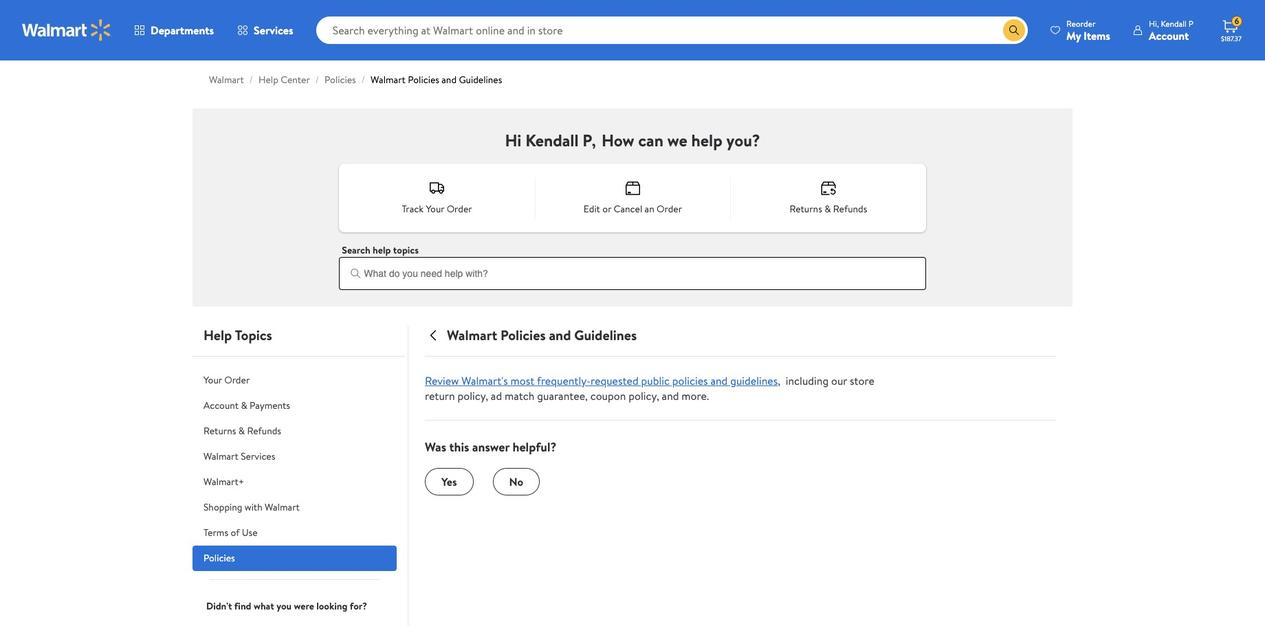 Task type: vqa. For each thing, say whether or not it's contained in the screenshot.
Walmart IMAGE
yes



Task type: describe. For each thing, give the bounding box(es) containing it.
review walmart's most frequently-requested public policies and guidelines
[[425, 373, 778, 389]]

track your order
[[402, 202, 472, 216]]

walmart's
[[462, 373, 508, 389]]

of
[[231, 526, 240, 540]]

kendall for p
[[1161, 18, 1187, 29]]

looking
[[316, 600, 348, 614]]

this
[[449, 439, 469, 456]]

find
[[234, 600, 251, 614]]

helpful?
[[513, 439, 557, 456]]

cancel
[[614, 202, 643, 216]]

public
[[641, 373, 670, 389]]

hi kendall p, how can we help you?
[[505, 129, 760, 152]]

Search search field
[[316, 17, 1028, 44]]

shopping
[[204, 501, 242, 514]]

,  including
[[778, 373, 829, 389]]

answer
[[472, 439, 510, 456]]

Walmart Site-Wide search field
[[316, 17, 1028, 44]]

0 horizontal spatial help
[[204, 326, 232, 345]]

edit or cancel an order link
[[535, 166, 731, 230]]

1 vertical spatial policies link
[[193, 546, 397, 572]]

search help topics
[[342, 243, 419, 257]]

terms of use
[[204, 526, 258, 540]]

help center link
[[259, 73, 310, 87]]

were
[[294, 600, 314, 614]]

and inside ,  including our store return policy, ad match guarantee, coupon policy, and more.
[[662, 389, 679, 404]]

reorder
[[1067, 18, 1096, 29]]

,  including our store return policy, ad match guarantee, coupon policy, and more.
[[425, 373, 875, 404]]

no
[[509, 474, 524, 490]]

walmart services link
[[193, 444, 397, 470]]

walmart image
[[22, 19, 111, 41]]

help inside search box
[[373, 243, 391, 257]]

we
[[668, 129, 688, 152]]

track
[[402, 202, 424, 216]]

account & payments
[[204, 399, 290, 413]]

back image
[[425, 327, 442, 344]]

terms of use link
[[193, 521, 397, 546]]

shopping with walmart link
[[193, 495, 397, 521]]

reorder my items
[[1067, 18, 1111, 43]]

was this answer helpful?
[[425, 439, 557, 456]]

frequently-
[[537, 373, 591, 389]]

store
[[850, 373, 875, 389]]

What do you need help with? search field
[[339, 257, 926, 290]]

3 / from the left
[[362, 73, 365, 87]]

1 policy, from the left
[[458, 389, 488, 404]]

payments
[[250, 399, 290, 413]]

match
[[505, 389, 535, 404]]

guarantee,
[[537, 389, 588, 404]]

you?
[[727, 129, 760, 152]]

hi
[[505, 129, 522, 152]]

walmart link
[[209, 73, 244, 87]]

0 horizontal spatial returns & refunds
[[204, 424, 281, 438]]

topics
[[393, 243, 419, 257]]

coupon
[[591, 389, 626, 404]]

& for leftmost returns & refunds link
[[239, 424, 245, 438]]

how
[[602, 129, 635, 152]]

your order link
[[193, 368, 397, 393]]

yes button
[[425, 468, 474, 496]]

departments button
[[122, 14, 226, 47]]

hi,
[[1149, 18, 1159, 29]]

you
[[277, 600, 292, 614]]

track your order link
[[339, 166, 535, 230]]

Search help topics search field
[[339, 243, 926, 290]]

1 horizontal spatial help
[[692, 129, 723, 152]]

kendall for p,
[[526, 129, 579, 152]]

didn't
[[206, 600, 232, 614]]

6 $187.37
[[1222, 15, 1242, 43]]

p
[[1189, 18, 1194, 29]]

2 / from the left
[[316, 73, 319, 87]]

& for the "account & payments" link
[[241, 399, 247, 413]]

hi, kendall p account
[[1149, 18, 1194, 43]]

0 horizontal spatial order
[[224, 373, 250, 387]]

no button
[[493, 468, 540, 496]]

review walmart's most frequently-requested public policies and guidelines link
[[425, 373, 778, 389]]

0 vertical spatial &
[[825, 202, 831, 216]]

didn't find what you were looking for?
[[206, 600, 367, 614]]

1 vertical spatial guidelines
[[574, 326, 637, 345]]

walmart policies and guidelines
[[447, 326, 637, 345]]

1 horizontal spatial order
[[447, 202, 472, 216]]

what
[[254, 600, 274, 614]]

0 horizontal spatial returns
[[204, 424, 236, 438]]

your order
[[204, 373, 250, 387]]

center
[[281, 73, 310, 87]]

most
[[511, 373, 535, 389]]

search
[[342, 243, 371, 257]]

walmart+ link
[[193, 470, 397, 495]]

with
[[245, 501, 263, 514]]

walmart+
[[204, 475, 244, 489]]



Task type: locate. For each thing, give the bounding box(es) containing it.
0 vertical spatial returns & refunds link
[[731, 166, 926, 230]]

edit or cancel an order
[[584, 202, 682, 216]]

returns & refunds
[[790, 202, 868, 216], [204, 424, 281, 438]]

/
[[250, 73, 253, 87], [316, 73, 319, 87], [362, 73, 365, 87]]

2 horizontal spatial /
[[362, 73, 365, 87]]

1 vertical spatial returns & refunds
[[204, 424, 281, 438]]

1 horizontal spatial guidelines
[[574, 326, 637, 345]]

ad
[[491, 389, 502, 404]]

help left the center
[[259, 73, 278, 87]]

returns
[[790, 202, 823, 216], [204, 424, 236, 438]]

1 vertical spatial returns & refunds link
[[193, 419, 397, 444]]

0 vertical spatial help
[[259, 73, 278, 87]]

order up account & payments
[[224, 373, 250, 387]]

1 horizontal spatial returns & refunds link
[[731, 166, 926, 230]]

review
[[425, 373, 459, 389]]

0 vertical spatial account
[[1149, 28, 1189, 43]]

services up the help center link
[[254, 23, 293, 38]]

0 vertical spatial kendall
[[1161, 18, 1187, 29]]

0 horizontal spatial guidelines
[[459, 73, 502, 87]]

2 vertical spatial &
[[239, 424, 245, 438]]

yes
[[442, 474, 457, 490]]

our
[[832, 373, 848, 389]]

0 vertical spatial policies link
[[325, 73, 356, 87]]

services inside dropdown button
[[254, 23, 293, 38]]

order right an
[[657, 202, 682, 216]]

services button
[[226, 14, 305, 47]]

$187.37
[[1222, 34, 1242, 43]]

p,
[[583, 129, 596, 152]]

help right we
[[692, 129, 723, 152]]

account inside "hi, kendall p account"
[[1149, 28, 1189, 43]]

kendall left p,
[[526, 129, 579, 152]]

walmart for walmart policies and guidelines
[[447, 326, 497, 345]]

1 horizontal spatial refunds
[[834, 202, 868, 216]]

can
[[639, 129, 664, 152]]

account left $187.37
[[1149, 28, 1189, 43]]

account down your order on the left
[[204, 399, 239, 413]]

1 vertical spatial help
[[373, 243, 391, 257]]

walmart for walmart / help center / policies / walmart policies and guidelines
[[209, 73, 244, 87]]

account & payments link
[[193, 393, 397, 419]]

policy, left ad
[[458, 389, 488, 404]]

2 horizontal spatial order
[[657, 202, 682, 216]]

guidelines
[[459, 73, 502, 87], [574, 326, 637, 345]]

your up account & payments
[[204, 373, 222, 387]]

0 vertical spatial your
[[426, 202, 445, 216]]

0 horizontal spatial policy,
[[458, 389, 488, 404]]

was
[[425, 439, 447, 456]]

1 vertical spatial your
[[204, 373, 222, 387]]

0 vertical spatial guidelines
[[459, 73, 502, 87]]

1 horizontal spatial /
[[316, 73, 319, 87]]

1 vertical spatial kendall
[[526, 129, 579, 152]]

policies link up didn't find what you were looking for?
[[193, 546, 397, 572]]

kendall
[[1161, 18, 1187, 29], [526, 129, 579, 152]]

walmart for walmart services
[[204, 450, 239, 464]]

help topics
[[204, 326, 272, 345]]

walmart / help center / policies / walmart policies and guidelines
[[209, 73, 502, 87]]

0 horizontal spatial /
[[250, 73, 253, 87]]

1 horizontal spatial account
[[1149, 28, 1189, 43]]

use
[[242, 526, 258, 540]]

services up walmart+
[[241, 450, 275, 464]]

walmart
[[209, 73, 244, 87], [371, 73, 406, 87], [447, 326, 497, 345], [204, 450, 239, 464], [265, 501, 300, 514]]

1 horizontal spatial returns & refunds
[[790, 202, 868, 216]]

1 vertical spatial help
[[204, 326, 232, 345]]

return
[[425, 389, 455, 404]]

1 horizontal spatial returns
[[790, 202, 823, 216]]

account
[[1149, 28, 1189, 43], [204, 399, 239, 413]]

kendall left p
[[1161, 18, 1187, 29]]

policies link
[[325, 73, 356, 87], [193, 546, 397, 572]]

help left topics
[[373, 243, 391, 257]]

walmart policies and guidelines link
[[371, 73, 502, 87]]

0 horizontal spatial refunds
[[247, 424, 281, 438]]

1 horizontal spatial kendall
[[1161, 18, 1187, 29]]

my
[[1067, 28, 1081, 43]]

an
[[645, 202, 655, 216]]

0 vertical spatial returns
[[790, 202, 823, 216]]

0 vertical spatial help
[[692, 129, 723, 152]]

0 vertical spatial services
[[254, 23, 293, 38]]

help
[[692, 129, 723, 152], [373, 243, 391, 257]]

guidelines
[[731, 373, 778, 389]]

refunds
[[834, 202, 868, 216], [247, 424, 281, 438]]

0 vertical spatial refunds
[[834, 202, 868, 216]]

returns & refunds link
[[731, 166, 926, 230], [193, 419, 397, 444]]

0 horizontal spatial kendall
[[526, 129, 579, 152]]

order right track
[[447, 202, 472, 216]]

items
[[1084, 28, 1111, 43]]

0 horizontal spatial help
[[373, 243, 391, 257]]

1 vertical spatial refunds
[[247, 424, 281, 438]]

0 vertical spatial returns & refunds
[[790, 202, 868, 216]]

topics
[[235, 326, 272, 345]]

1 vertical spatial services
[[241, 450, 275, 464]]

shopping with walmart
[[204, 501, 300, 514]]

help left topics
[[204, 326, 232, 345]]

&
[[825, 202, 831, 216], [241, 399, 247, 413], [239, 424, 245, 438]]

order
[[447, 202, 472, 216], [657, 202, 682, 216], [224, 373, 250, 387]]

policies link right the center
[[325, 73, 356, 87]]

0 horizontal spatial returns & refunds link
[[193, 419, 397, 444]]

0 horizontal spatial your
[[204, 373, 222, 387]]

0 horizontal spatial account
[[204, 399, 239, 413]]

departments
[[151, 23, 214, 38]]

1 / from the left
[[250, 73, 253, 87]]

policy, right coupon
[[629, 389, 659, 404]]

2 policy, from the left
[[629, 389, 659, 404]]

kendall inside "hi, kendall p account"
[[1161, 18, 1187, 29]]

terms
[[204, 526, 228, 540]]

1 horizontal spatial your
[[426, 202, 445, 216]]

policies
[[673, 373, 708, 389]]

6
[[1235, 15, 1240, 27]]

1 vertical spatial account
[[204, 399, 239, 413]]

1 vertical spatial &
[[241, 399, 247, 413]]

for?
[[350, 600, 367, 614]]

search icon image
[[1009, 25, 1020, 36]]

or
[[603, 202, 612, 216]]

1 horizontal spatial policy,
[[629, 389, 659, 404]]

1 horizontal spatial help
[[259, 73, 278, 87]]

requested
[[591, 373, 639, 389]]

walmart services
[[204, 450, 275, 464]]

edit
[[584, 202, 600, 216]]

more.
[[682, 389, 709, 404]]

policies
[[325, 73, 356, 87], [408, 73, 439, 87], [501, 326, 546, 345], [204, 552, 235, 565]]

1 vertical spatial returns
[[204, 424, 236, 438]]

your right track
[[426, 202, 445, 216]]

help
[[259, 73, 278, 87], [204, 326, 232, 345]]



